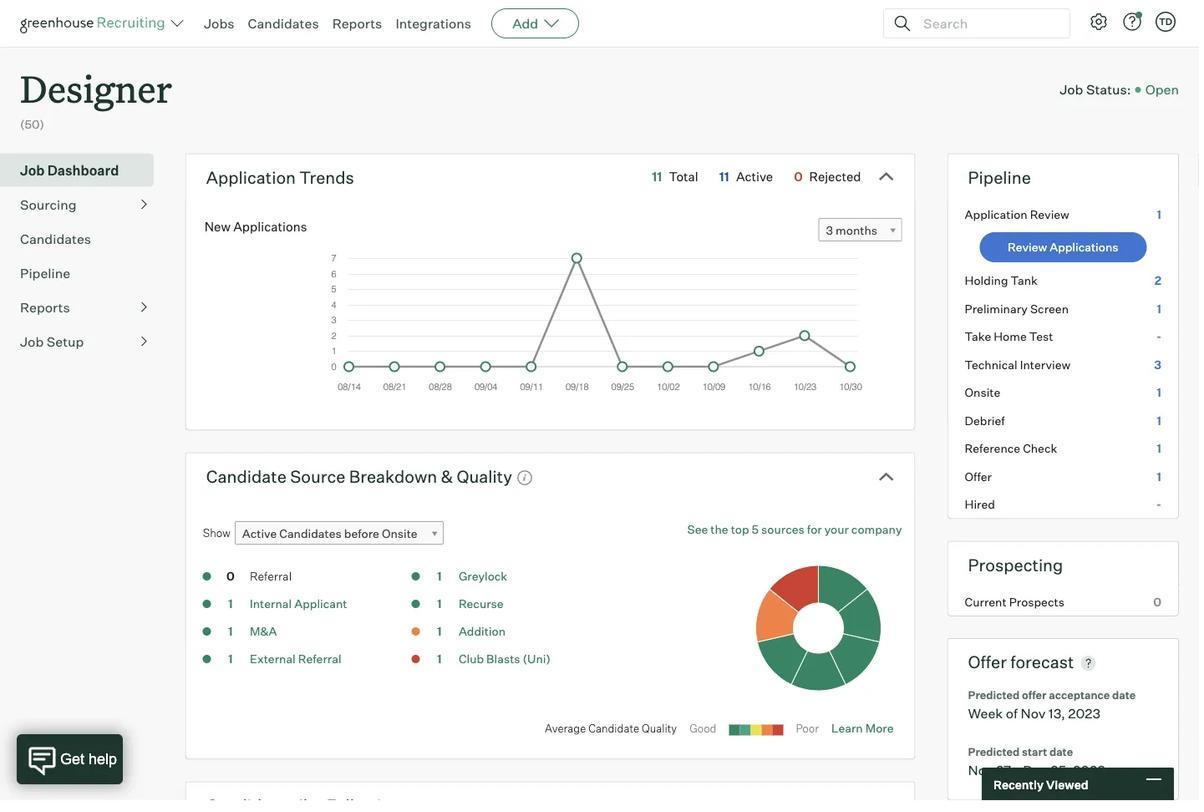 Task type: vqa. For each thing, say whether or not it's contained in the screenshot.
1st 11 from right
yes



Task type: describe. For each thing, give the bounding box(es) containing it.
5
[[752, 523, 759, 537]]

nov inside predicted offer acceptance date week of nov 13, 2023
[[1021, 706, 1046, 722]]

club blasts (uni)
[[459, 652, 551, 667]]

greylock link
[[459, 569, 507, 584]]

candidate source data is not real-time. data may take up to two days to reflect accurately. element
[[512, 462, 533, 491]]

check
[[1023, 441, 1058, 456]]

viewed
[[1046, 778, 1089, 792]]

2 vertical spatial 0
[[1154, 595, 1162, 609]]

2
[[1155, 273, 1162, 288]]

addition link
[[459, 625, 506, 639]]

current prospects
[[965, 595, 1065, 609]]

1 link for external referral
[[214, 651, 247, 671]]

internal
[[250, 597, 292, 612]]

debrief
[[965, 413, 1005, 428]]

application for application review
[[965, 207, 1028, 222]]

add button
[[492, 8, 579, 38]]

sourcing
[[20, 196, 77, 213]]

11 for 11 total
[[652, 169, 662, 184]]

internal applicant link
[[250, 597, 347, 612]]

review applications
[[1008, 240, 1119, 255]]

3 months link
[[819, 218, 902, 243]]

internal applicant
[[250, 597, 347, 612]]

&
[[441, 466, 453, 487]]

0 vertical spatial candidates
[[248, 15, 319, 32]]

job status:
[[1060, 81, 1131, 98]]

predicted start date nov 27 - dec 25, 2023
[[968, 745, 1106, 779]]

see the top 5 sources for your company link
[[687, 522, 902, 538]]

interview
[[1020, 357, 1071, 372]]

job dashboard link
[[20, 160, 147, 180]]

greylock
[[459, 569, 507, 584]]

job for job dashboard
[[20, 162, 45, 179]]

the
[[711, 523, 729, 537]]

1 vertical spatial 0
[[226, 569, 235, 584]]

external referral link
[[250, 652, 342, 667]]

offer
[[1022, 689, 1047, 702]]

tank
[[1011, 273, 1038, 288]]

see the top 5 sources for your company
[[687, 523, 902, 537]]

1 vertical spatial reports
[[20, 299, 70, 316]]

3 for 3 months
[[826, 223, 833, 238]]

configure image
[[1089, 12, 1109, 32]]

1 vertical spatial reports link
[[20, 297, 147, 317]]

(50)
[[20, 117, 44, 132]]

source
[[290, 466, 346, 487]]

preliminary screen
[[965, 301, 1069, 316]]

blasts
[[487, 652, 520, 667]]

1 vertical spatial referral
[[298, 652, 342, 667]]

application trends
[[206, 167, 354, 188]]

candidate source data is not real-time. data may take up to two days to reflect accurately. image
[[517, 470, 533, 486]]

1 vertical spatial onsite
[[382, 527, 418, 541]]

jobs link
[[204, 15, 234, 32]]

Search text field
[[919, 11, 1055, 36]]

external referral
[[250, 652, 342, 667]]

breakdown
[[349, 466, 437, 487]]

1 vertical spatial -
[[1157, 497, 1162, 512]]

application review
[[965, 207, 1070, 222]]

designer (50)
[[20, 64, 172, 132]]

learn more link
[[832, 721, 894, 736]]

status:
[[1087, 81, 1131, 98]]

1 - link from the top
[[948, 323, 1179, 351]]

club blasts (uni) link
[[459, 652, 551, 667]]

your
[[825, 523, 849, 537]]

offer for offer
[[965, 469, 992, 484]]

predicted for 27
[[968, 745, 1020, 759]]

review applications link
[[980, 233, 1147, 263]]

1 link for greylock
[[423, 569, 456, 588]]

new
[[205, 219, 231, 234]]

active candidates before onsite link
[[235, 522, 444, 546]]

2023 for nov 27 - dec 25, 2023
[[1073, 762, 1106, 779]]

candidate source breakdown & quality
[[206, 466, 512, 487]]

1 vertical spatial active
[[242, 527, 277, 541]]

current
[[965, 595, 1007, 609]]

company
[[852, 523, 902, 537]]

11 for 11 active
[[719, 169, 730, 184]]

1 vertical spatial candidates link
[[20, 229, 147, 249]]

0 vertical spatial quality
[[457, 466, 512, 487]]

designer
[[20, 64, 172, 113]]

acceptance
[[1049, 689, 1110, 702]]

job dashboard
[[20, 162, 119, 179]]

0 vertical spatial reports link
[[332, 15, 382, 32]]

technical interview
[[965, 357, 1071, 372]]

27
[[996, 762, 1012, 779]]

1 horizontal spatial candidates link
[[248, 15, 319, 32]]

holding tank
[[965, 273, 1038, 288]]

0 vertical spatial pipeline
[[968, 167, 1031, 188]]

holding
[[965, 273, 1008, 288]]

predicted offer acceptance date week of nov 13, 2023
[[968, 689, 1136, 722]]

date inside predicted start date nov 27 - dec 25, 2023
[[1050, 745, 1073, 759]]

11 active
[[719, 169, 773, 184]]

0 rejected
[[794, 169, 861, 184]]

0 horizontal spatial candidate
[[206, 466, 287, 487]]

sourcing link
[[20, 194, 147, 215]]

recently viewed
[[994, 778, 1089, 792]]

learn more
[[832, 721, 894, 736]]

0 vertical spatial review
[[1030, 207, 1070, 222]]

(uni)
[[523, 652, 551, 667]]

total
[[669, 169, 699, 184]]



Task type: locate. For each thing, give the bounding box(es) containing it.
months
[[836, 223, 878, 238]]

nov
[[1021, 706, 1046, 722], [968, 762, 993, 779]]

2 - link from the top
[[948, 491, 1179, 519]]

2 11 from the left
[[719, 169, 730, 184]]

1 link left addition
[[423, 624, 456, 643]]

candidates
[[248, 15, 319, 32], [20, 230, 91, 247], [279, 527, 342, 541]]

1 horizontal spatial onsite
[[965, 385, 1001, 400]]

11 right total
[[719, 169, 730, 184]]

rejected
[[810, 169, 861, 184]]

1 vertical spatial job
[[20, 162, 45, 179]]

2 vertical spatial -
[[1014, 762, 1020, 779]]

11 left total
[[652, 169, 662, 184]]

technical
[[965, 357, 1018, 372]]

0 horizontal spatial onsite
[[382, 527, 418, 541]]

average candidate quality
[[545, 722, 677, 736]]

recurse link
[[459, 597, 504, 612]]

1 horizontal spatial candidate
[[589, 722, 640, 736]]

offer
[[965, 469, 992, 484], [968, 652, 1007, 673]]

open
[[1146, 81, 1179, 98]]

m&a link
[[250, 625, 277, 639]]

1 horizontal spatial application
[[965, 207, 1028, 222]]

1 link
[[423, 569, 456, 588], [214, 596, 247, 615], [423, 596, 456, 615], [214, 624, 247, 643], [423, 624, 456, 643], [214, 651, 247, 671], [423, 651, 456, 671]]

1 vertical spatial nov
[[968, 762, 993, 779]]

0 vertical spatial job
[[1060, 81, 1084, 98]]

1 vertical spatial 3
[[1155, 357, 1162, 372]]

reports up job setup
[[20, 299, 70, 316]]

reference check
[[965, 441, 1058, 456]]

application up new applications
[[206, 167, 296, 188]]

0 horizontal spatial quality
[[457, 466, 512, 487]]

1 horizontal spatial applications
[[1050, 240, 1119, 255]]

td button
[[1156, 12, 1176, 32]]

25,
[[1051, 762, 1070, 779]]

prospecting
[[968, 555, 1063, 576]]

club
[[459, 652, 484, 667]]

reference
[[965, 441, 1021, 456]]

3
[[826, 223, 833, 238], [1155, 357, 1162, 372]]

learn
[[832, 721, 863, 736]]

0 horizontal spatial reports link
[[20, 297, 147, 317]]

top
[[731, 523, 749, 537]]

reports link left integrations link
[[332, 15, 382, 32]]

candidates down sourcing
[[20, 230, 91, 247]]

add
[[512, 15, 538, 32]]

application up holding tank
[[965, 207, 1028, 222]]

referral
[[250, 569, 292, 584], [298, 652, 342, 667]]

reports left integrations link
[[332, 15, 382, 32]]

candidate up show
[[206, 466, 287, 487]]

job
[[1060, 81, 1084, 98], [20, 162, 45, 179], [20, 333, 44, 350]]

1 link left recurse
[[423, 596, 456, 615]]

job for job status:
[[1060, 81, 1084, 98]]

0 vertical spatial 2023
[[1068, 706, 1101, 722]]

0 vertical spatial reports
[[332, 15, 382, 32]]

date right acceptance
[[1112, 689, 1136, 702]]

review up review applications
[[1030, 207, 1070, 222]]

2 horizontal spatial 0
[[1154, 595, 1162, 609]]

2023
[[1068, 706, 1101, 722], [1073, 762, 1106, 779]]

job setup link
[[20, 332, 147, 352]]

onsite
[[965, 385, 1001, 400], [382, 527, 418, 541]]

1 vertical spatial 2023
[[1073, 762, 1106, 779]]

0 horizontal spatial candidates link
[[20, 229, 147, 249]]

job for job setup
[[20, 333, 44, 350]]

application for application trends
[[206, 167, 296, 188]]

- inside predicted start date nov 27 - dec 25, 2023
[[1014, 762, 1020, 779]]

1 horizontal spatial quality
[[642, 722, 677, 736]]

-
[[1157, 329, 1162, 344], [1157, 497, 1162, 512], [1014, 762, 1020, 779]]

application
[[206, 167, 296, 188], [965, 207, 1028, 222]]

0 horizontal spatial nov
[[968, 762, 993, 779]]

applications for new applications
[[233, 219, 307, 234]]

1 vertical spatial predicted
[[968, 745, 1020, 759]]

integrations link
[[396, 15, 472, 32]]

m&a
[[250, 625, 277, 639]]

1 link for recurse
[[423, 596, 456, 615]]

1 vertical spatial candidate
[[589, 722, 640, 736]]

2023 inside predicted start date nov 27 - dec 25, 2023
[[1073, 762, 1106, 779]]

1 horizontal spatial 3
[[1155, 357, 1162, 372]]

2 predicted from the top
[[968, 745, 1020, 759]]

1 link left m&a
[[214, 624, 247, 643]]

applications up screen
[[1050, 240, 1119, 255]]

review
[[1030, 207, 1070, 222], [1008, 240, 1047, 255]]

1 11 from the left
[[652, 169, 662, 184]]

candidates left before
[[279, 527, 342, 541]]

candidates link right jobs link
[[248, 15, 319, 32]]

1 link left external
[[214, 651, 247, 671]]

13,
[[1049, 706, 1066, 722]]

prospects
[[1009, 595, 1065, 609]]

trends
[[299, 167, 354, 188]]

predicted
[[968, 689, 1020, 702], [968, 745, 1020, 759]]

job up sourcing
[[20, 162, 45, 179]]

2023 inside predicted offer acceptance date week of nov 13, 2023
[[1068, 706, 1101, 722]]

0 vertical spatial -
[[1157, 329, 1162, 344]]

candidates link down sourcing link
[[20, 229, 147, 249]]

3 months
[[826, 223, 878, 238]]

predicted inside predicted start date nov 27 - dec 25, 2023
[[968, 745, 1020, 759]]

0 vertical spatial nov
[[1021, 706, 1046, 722]]

1 horizontal spatial nov
[[1021, 706, 1046, 722]]

0 vertical spatial 3
[[826, 223, 833, 238]]

designer link
[[20, 47, 172, 116]]

show
[[203, 527, 231, 540]]

1 link for addition
[[423, 624, 456, 643]]

1 horizontal spatial reports link
[[332, 15, 382, 32]]

date inside predicted offer acceptance date week of nov 13, 2023
[[1112, 689, 1136, 702]]

3 for 3
[[1155, 357, 1162, 372]]

offer for offer forecast
[[968, 652, 1007, 673]]

0 vertical spatial date
[[1112, 689, 1136, 702]]

nov down offer on the right bottom of page
[[1021, 706, 1046, 722]]

reports link down pipeline link on the top left of page
[[20, 297, 147, 317]]

2 vertical spatial candidates
[[279, 527, 342, 541]]

start
[[1022, 745, 1047, 759]]

- link
[[948, 323, 1179, 351], [948, 491, 1179, 519]]

0 horizontal spatial date
[[1050, 745, 1073, 759]]

0 vertical spatial active
[[736, 169, 773, 184]]

0 vertical spatial - link
[[948, 323, 1179, 351]]

1 vertical spatial review
[[1008, 240, 1047, 255]]

1 horizontal spatial active
[[736, 169, 773, 184]]

predicted inside predicted offer acceptance date week of nov 13, 2023
[[968, 689, 1020, 702]]

0 vertical spatial candidate
[[206, 466, 287, 487]]

1 vertical spatial quality
[[642, 722, 677, 736]]

quality left good
[[642, 722, 677, 736]]

applications for review applications
[[1050, 240, 1119, 255]]

before
[[344, 527, 379, 541]]

1 horizontal spatial reports
[[332, 15, 382, 32]]

recurse
[[459, 597, 504, 612]]

0 vertical spatial candidates link
[[248, 15, 319, 32]]

2023 down acceptance
[[1068, 706, 1101, 722]]

candidate right average
[[589, 722, 640, 736]]

active right total
[[736, 169, 773, 184]]

- link down check at right
[[948, 491, 1179, 519]]

job left "status:"
[[1060, 81, 1084, 98]]

applicant
[[294, 597, 347, 612]]

2023 right 25,
[[1073, 762, 1106, 779]]

applications down application trends
[[233, 219, 307, 234]]

1 link left club
[[423, 651, 456, 671]]

jobs
[[204, 15, 234, 32]]

screen
[[1031, 301, 1069, 316]]

1 horizontal spatial 11
[[719, 169, 730, 184]]

pipeline up application review
[[968, 167, 1031, 188]]

0 vertical spatial offer
[[965, 469, 992, 484]]

dashboard
[[47, 162, 119, 179]]

1 vertical spatial pipeline
[[20, 265, 70, 281]]

1 link for internal applicant
[[214, 596, 247, 615]]

date up 25,
[[1050, 745, 1073, 759]]

0 vertical spatial application
[[206, 167, 296, 188]]

0 horizontal spatial application
[[206, 167, 296, 188]]

setup
[[47, 333, 84, 350]]

greenhouse recruiting image
[[20, 13, 171, 33]]

see
[[687, 523, 708, 537]]

1 horizontal spatial 0
[[794, 169, 803, 184]]

0 vertical spatial applications
[[233, 219, 307, 234]]

review up tank
[[1008, 240, 1047, 255]]

offer down "reference"
[[965, 469, 992, 484]]

predicted up 27
[[968, 745, 1020, 759]]

reports link
[[332, 15, 382, 32], [20, 297, 147, 317]]

forecast
[[1011, 652, 1074, 673]]

0 horizontal spatial referral
[[250, 569, 292, 584]]

active right show
[[242, 527, 277, 541]]

dec
[[1023, 762, 1048, 779]]

2023 for week of nov 13, 2023
[[1068, 706, 1101, 722]]

0 horizontal spatial reports
[[20, 299, 70, 316]]

0 horizontal spatial 3
[[826, 223, 833, 238]]

11 total
[[652, 169, 699, 184]]

1 vertical spatial candidates
[[20, 230, 91, 247]]

1 vertical spatial offer
[[968, 652, 1007, 673]]

1 vertical spatial application
[[965, 207, 1028, 222]]

0 vertical spatial predicted
[[968, 689, 1020, 702]]

referral up internal
[[250, 569, 292, 584]]

average
[[545, 722, 586, 736]]

applications inside "link"
[[1050, 240, 1119, 255]]

applications
[[233, 219, 307, 234], [1050, 240, 1119, 255]]

addition
[[459, 625, 506, 639]]

1 link for club blasts (uni)
[[423, 651, 456, 671]]

nov inside predicted start date nov 27 - dec 25, 2023
[[968, 762, 993, 779]]

0 horizontal spatial applications
[[233, 219, 307, 234]]

onsite up 'debrief'
[[965, 385, 1001, 400]]

week
[[968, 706, 1003, 722]]

1 horizontal spatial referral
[[298, 652, 342, 667]]

1 vertical spatial - link
[[948, 491, 1179, 519]]

1 horizontal spatial date
[[1112, 689, 1136, 702]]

candidates right jobs link
[[248, 15, 319, 32]]

predicted for week
[[968, 689, 1020, 702]]

review inside "link"
[[1008, 240, 1047, 255]]

job left setup
[[20, 333, 44, 350]]

new applications
[[205, 219, 307, 234]]

0 horizontal spatial pipeline
[[20, 265, 70, 281]]

1 link for m&a
[[214, 624, 247, 643]]

of
[[1006, 706, 1018, 722]]

0 vertical spatial referral
[[250, 569, 292, 584]]

offer forecast
[[968, 652, 1074, 673]]

2 vertical spatial job
[[20, 333, 44, 350]]

quality right &
[[457, 466, 512, 487]]

1 vertical spatial date
[[1050, 745, 1073, 759]]

predicted up week
[[968, 689, 1020, 702]]

active candidates before onsite
[[242, 527, 418, 541]]

td button
[[1153, 8, 1179, 35]]

0 horizontal spatial active
[[242, 527, 277, 541]]

onsite right before
[[382, 527, 418, 541]]

pipeline link
[[20, 263, 147, 283]]

offer up week
[[968, 652, 1007, 673]]

1 link left internal
[[214, 596, 247, 615]]

0 horizontal spatial 0
[[226, 569, 235, 584]]

date
[[1112, 689, 1136, 702], [1050, 745, 1073, 759]]

1 horizontal spatial pipeline
[[968, 167, 1031, 188]]

for
[[807, 523, 822, 537]]

0 vertical spatial 0
[[794, 169, 803, 184]]

0 vertical spatial onsite
[[965, 385, 1001, 400]]

external
[[250, 652, 296, 667]]

job setup
[[20, 333, 84, 350]]

0 horizontal spatial 11
[[652, 169, 662, 184]]

good
[[690, 722, 717, 736]]

nov left 27
[[968, 762, 993, 779]]

preliminary
[[965, 301, 1028, 316]]

1 link left greylock link
[[423, 569, 456, 588]]

integrations
[[396, 15, 472, 32]]

pipeline down sourcing
[[20, 265, 70, 281]]

candidates inside "link"
[[20, 230, 91, 247]]

- link down screen
[[948, 323, 1179, 351]]

quality
[[457, 466, 512, 487], [642, 722, 677, 736]]

referral right external
[[298, 652, 342, 667]]

1 predicted from the top
[[968, 689, 1020, 702]]

td
[[1159, 16, 1173, 27]]

1 vertical spatial applications
[[1050, 240, 1119, 255]]

recently
[[994, 778, 1044, 792]]

sources
[[762, 523, 805, 537]]



